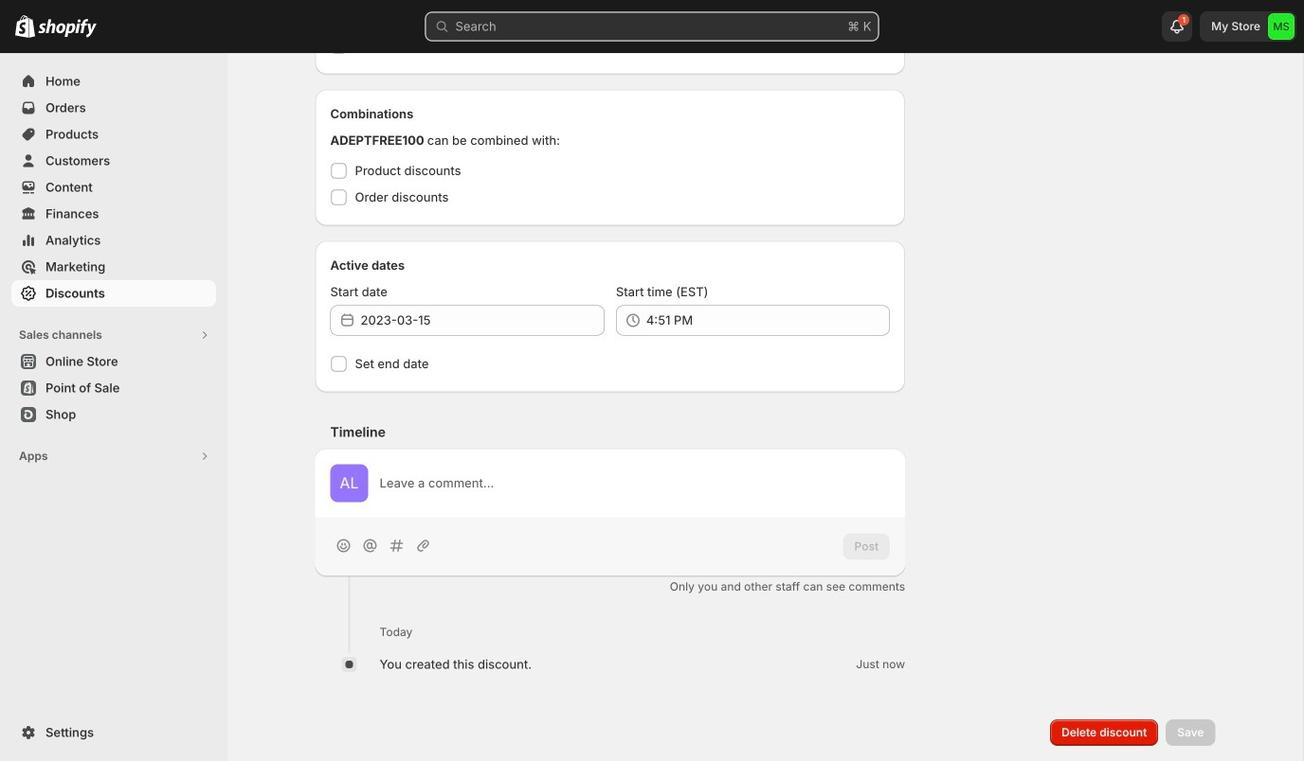 Task type: vqa. For each thing, say whether or not it's contained in the screenshot.
Search countries text field
no



Task type: locate. For each thing, give the bounding box(es) containing it.
avatar with initials a l image
[[330, 465, 368, 503]]

shopify image
[[15, 15, 35, 38], [38, 19, 97, 38]]

my store image
[[1268, 13, 1295, 40]]

1 horizontal spatial shopify image
[[38, 19, 97, 38]]



Task type: describe. For each thing, give the bounding box(es) containing it.
YYYY-MM-DD text field
[[361, 306, 604, 336]]

Enter time text field
[[646, 306, 890, 336]]

Leave a comment... text field
[[380, 474, 890, 493]]

0 horizontal spatial shopify image
[[15, 15, 35, 38]]



